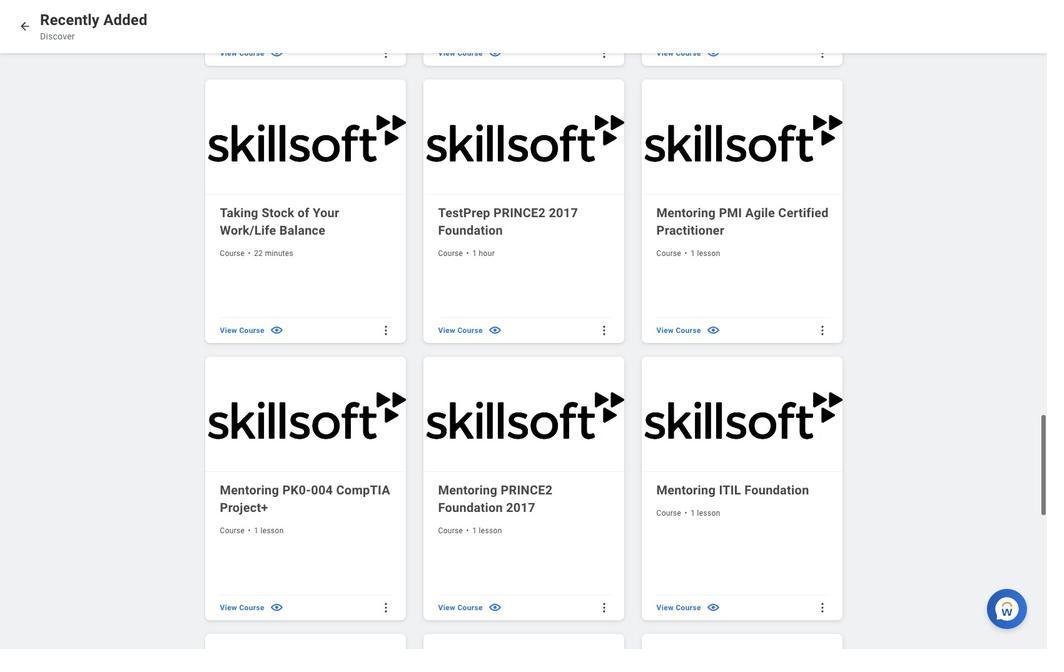 Task type: vqa. For each thing, say whether or not it's contained in the screenshot.
of
yes



Task type: locate. For each thing, give the bounding box(es) containing it.
mentoring
[[657, 204, 716, 219], [220, 481, 279, 496], [438, 481, 498, 496], [657, 481, 716, 496]]

0 vertical spatial mentoring itil foundation image
[[642, 356, 845, 471]]

2 vertical spatial related actions vertical image
[[598, 600, 611, 613]]

2017
[[549, 204, 579, 219], [506, 499, 536, 514]]

visible image for 2017
[[488, 599, 502, 614]]

1 vertical spatial mentoring itil foundation image
[[205, 633, 408, 649]]

view
[[220, 47, 237, 56], [438, 47, 456, 56], [657, 47, 674, 56], [220, 325, 237, 333], [438, 325, 456, 333], [657, 325, 674, 333], [220, 602, 237, 611], [438, 602, 456, 611], [657, 602, 674, 611]]

view course
[[220, 47, 265, 56], [438, 47, 483, 56], [657, 47, 701, 56], [220, 325, 265, 333], [438, 325, 483, 333], [657, 325, 701, 333], [220, 602, 265, 611], [438, 602, 483, 611], [657, 602, 701, 611]]

1 down mentoring itil foundation on the right bottom of the page
[[691, 507, 696, 516]]

0 horizontal spatial 2017
[[506, 499, 536, 514]]

related actions vertical image for mentoring prince2 foundation 2017
[[598, 600, 611, 613]]

0 vertical spatial 2017
[[549, 204, 579, 219]]

mentoring for mentoring prince2 foundation 2017
[[438, 481, 498, 496]]

1 horizontal spatial 2017
[[549, 204, 579, 219]]

1 lesson down the project+
[[254, 525, 284, 534]]

mentoring itil foundation link
[[657, 480, 830, 497]]

1 lesson for prince2
[[473, 525, 502, 534]]

1 lesson
[[691, 248, 721, 257], [691, 507, 721, 516], [254, 525, 284, 534], [473, 525, 502, 534]]

mentoring pk0-004 comptia project+ image
[[205, 356, 408, 471]]

mentoring pk0-004 comptia project+
[[220, 481, 391, 514]]

recently
[[40, 11, 100, 29]]

related actions vertical image for testprep prince2 2017 foundation
[[598, 323, 611, 335]]

1 horizontal spatial mentoring itil foundation image
[[642, 356, 845, 471]]

22 minutes
[[254, 248, 294, 257]]

0 vertical spatial foundation
[[438, 221, 503, 236]]

mentoring for mentoring itil foundation
[[657, 481, 716, 496]]

mentoring inside mentoring pmi agile certified practitioner
[[657, 204, 716, 219]]

0 vertical spatial related actions vertical image
[[816, 46, 829, 58]]

1 vertical spatial related actions vertical image
[[816, 323, 829, 335]]

hour
[[479, 248, 495, 257]]

1 down the project+
[[254, 525, 259, 534]]

lesson down mentoring prince2 foundation 2017
[[479, 525, 502, 534]]

view for testprep prince2 2017 foundation
[[438, 325, 456, 333]]

added
[[103, 11, 147, 29]]

prince2 inside mentoring prince2 foundation 2017
[[501, 481, 553, 496]]

mentoring prince2 foundation 2017 image
[[423, 356, 627, 471]]

taking stock of your work/life balance link
[[220, 203, 393, 238]]

mentoring inside mentoring prince2 foundation 2017
[[438, 481, 498, 496]]

1 vertical spatial foundation
[[745, 481, 810, 496]]

related actions vertical image for taking stock of your work/life balance
[[380, 323, 392, 335]]

1 for testprep prince2 2017 foundation
[[473, 248, 477, 257]]

lesson
[[698, 248, 721, 257], [698, 507, 721, 516], [261, 525, 284, 534], [479, 525, 502, 534]]

practitioner
[[657, 221, 725, 236]]

prince2 inside testprep prince2 2017 foundation
[[494, 204, 546, 219]]

1 vertical spatial 2017
[[506, 499, 536, 514]]

lesson for prince2
[[479, 525, 502, 534]]

mentoring pmi agile certified practitioner
[[657, 204, 829, 236]]

course
[[239, 47, 265, 56], [458, 47, 483, 56], [676, 47, 701, 56], [220, 248, 245, 257], [438, 248, 463, 257], [657, 248, 682, 257], [239, 325, 265, 333], [458, 325, 483, 333], [676, 325, 701, 333], [657, 507, 682, 516], [220, 525, 245, 534], [438, 525, 463, 534], [239, 602, 265, 611], [458, 602, 483, 611], [676, 602, 701, 611]]

mentoring itil foundation image
[[642, 356, 845, 471], [205, 633, 408, 649]]

foundation inside mentoring prince2 foundation 2017
[[438, 499, 503, 514]]

1 lesson down practitioner
[[691, 248, 721, 257]]

view course for testprep prince2 2017 foundation
[[438, 325, 483, 333]]

1 lesson down mentoring prince2 foundation 2017
[[473, 525, 502, 534]]

view course for mentoring pmi agile certified practitioner
[[657, 325, 701, 333]]

1 down practitioner
[[691, 248, 696, 257]]

foundation for mentoring itil foundation
[[745, 481, 810, 496]]

related actions vertical image for mentoring pmi agile certified practitioner
[[816, 323, 829, 335]]

compliance short: cybersecurity (update available) image
[[642, 633, 845, 649]]

1 lesson down itil
[[691, 507, 721, 516]]

1
[[473, 248, 477, 257], [691, 248, 696, 257], [691, 507, 696, 516], [254, 525, 259, 534], [473, 525, 477, 534]]

mentoring for mentoring pk0-004 comptia project+
[[220, 481, 279, 496]]

2017 inside testprep prince2 2017 foundation
[[549, 204, 579, 219]]

mentoring for mentoring pmi agile certified practitioner
[[657, 204, 716, 219]]

foundation
[[438, 221, 503, 236], [745, 481, 810, 496], [438, 499, 503, 514]]

lesson down practitioner
[[698, 248, 721, 257]]

1 down mentoring prince2 foundation 2017
[[473, 525, 477, 534]]

mentoring inside 'mentoring pk0-004 comptia project+'
[[220, 481, 279, 496]]

1 lesson for pk0-
[[254, 525, 284, 534]]

1 for mentoring itil foundation
[[691, 507, 696, 516]]

related actions vertical image
[[380, 46, 392, 58], [598, 46, 611, 58], [380, 323, 392, 335], [598, 323, 611, 335], [380, 600, 392, 613], [816, 600, 829, 613]]

1 vertical spatial prince2
[[501, 481, 553, 496]]

view for mentoring pmi agile certified practitioner
[[657, 325, 674, 333]]

0 horizontal spatial mentoring itil foundation image
[[205, 633, 408, 649]]

view for mentoring prince2 foundation 2017
[[438, 602, 456, 611]]

lesson down itil
[[698, 507, 721, 516]]

view for taking stock of your work/life balance
[[220, 325, 237, 333]]

0 vertical spatial prince2
[[494, 204, 546, 219]]

related actions vertical image for mentoring itil foundation
[[816, 600, 829, 613]]

taking stock of your work/life balance image
[[205, 78, 408, 193]]

visible image
[[706, 45, 721, 59], [270, 322, 284, 336], [488, 322, 502, 336], [488, 599, 502, 614], [706, 599, 721, 614]]

prince2
[[494, 204, 546, 219], [501, 481, 553, 496]]

related actions vertical image
[[816, 46, 829, 58], [816, 323, 829, 335], [598, 600, 611, 613]]

004
[[311, 481, 333, 496]]

discover
[[40, 31, 75, 41]]

foundation for mentoring prince2 foundation 2017
[[438, 499, 503, 514]]

2 vertical spatial foundation
[[438, 499, 503, 514]]

lesson for pmi
[[698, 248, 721, 257]]

mentoring pmi agile certified practitioner image
[[642, 78, 845, 193]]

recently added discover
[[40, 11, 147, 41]]

1 hour
[[473, 248, 495, 257]]

pmi
[[719, 204, 743, 219]]

work/life
[[220, 221, 276, 236]]

1 left hour
[[473, 248, 477, 257]]

visible image
[[270, 45, 284, 59], [488, 45, 502, 59], [706, 322, 721, 336], [270, 599, 284, 614]]

visible image for your
[[270, 322, 284, 336]]

lesson down the project+
[[261, 525, 284, 534]]



Task type: describe. For each thing, give the bounding box(es) containing it.
testprep prince2 2017 foundation image
[[423, 78, 627, 193]]

testprep
[[438, 204, 491, 219]]

itil
[[719, 481, 742, 496]]

mentoring pk0-004 comptia project+ link
[[220, 480, 393, 515]]

minutes
[[265, 248, 294, 257]]

view course for mentoring prince2 foundation 2017
[[438, 602, 483, 611]]

1 for mentoring pmi agile certified practitioner
[[691, 248, 696, 257]]

1 for mentoring prince2 foundation 2017
[[473, 525, 477, 534]]

of
[[298, 204, 310, 219]]

related actions vertical image for mentoring pk0-004 comptia project+
[[380, 600, 392, 613]]

prince2 for foundation
[[494, 204, 546, 219]]

2017 inside mentoring prince2 foundation 2017
[[506, 499, 536, 514]]

agile
[[746, 204, 776, 219]]

view for mentoring pk0-004 comptia project+
[[220, 602, 237, 611]]

project+
[[220, 499, 268, 514]]

22
[[254, 248, 263, 257]]

view for mentoring itil foundation
[[657, 602, 674, 611]]

mentoring prince2 foundation 2017
[[438, 481, 553, 514]]

view course for mentoring pk0-004 comptia project+
[[220, 602, 265, 611]]

foundation inside testprep prince2 2017 foundation
[[438, 221, 503, 236]]

testprep prince2 2017 foundation
[[438, 204, 579, 236]]

taking stock of your work/life balance
[[220, 204, 340, 236]]

arrow left image
[[19, 20, 31, 33]]

taking
[[220, 204, 258, 219]]

view course for taking stock of your work/life balance
[[220, 325, 265, 333]]

compliance short: accommodating disabilities image
[[423, 633, 627, 649]]

view course for mentoring itil foundation
[[657, 602, 701, 611]]

certified
[[779, 204, 829, 219]]

visible image for foundation
[[488, 322, 502, 336]]

testprep prince2 2017 foundation link
[[438, 203, 612, 238]]

1 lesson for itil
[[691, 507, 721, 516]]

mentoring prince2 foundation 2017 link
[[438, 480, 612, 515]]

your
[[313, 204, 340, 219]]

1 lesson for pmi
[[691, 248, 721, 257]]

comptia
[[336, 481, 391, 496]]

1 for mentoring pk0-004 comptia project+
[[254, 525, 259, 534]]

prince2 for 2017
[[501, 481, 553, 496]]

balance
[[280, 221, 326, 236]]

stock
[[262, 204, 295, 219]]

pk0-
[[283, 481, 311, 496]]

mentoring pmi agile certified practitioner link
[[657, 203, 830, 238]]

mentoring itil foundation
[[657, 481, 810, 496]]

lesson for pk0-
[[261, 525, 284, 534]]

lesson for itil
[[698, 507, 721, 516]]



